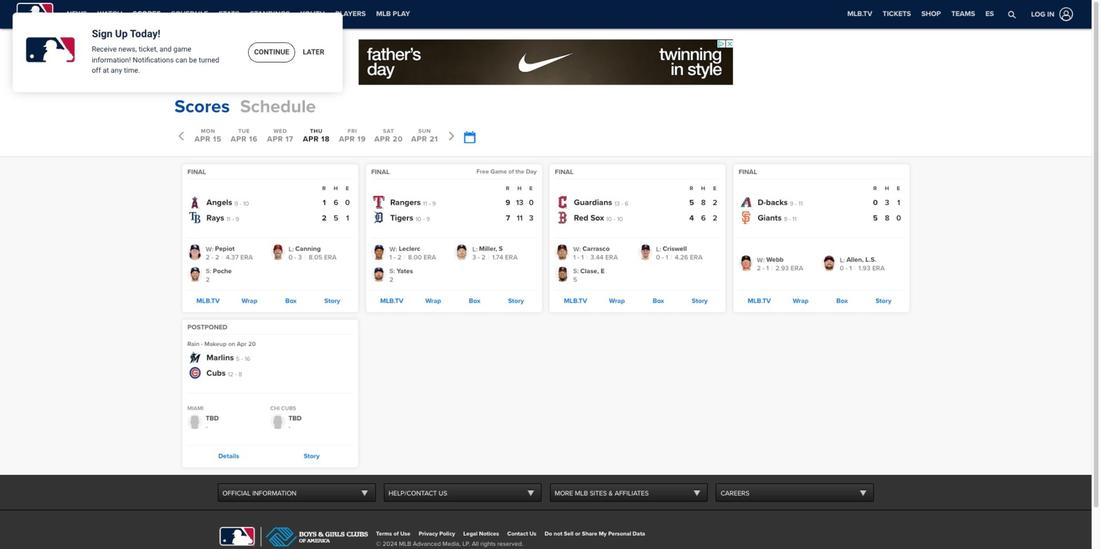 Task type: locate. For each thing, give the bounding box(es) containing it.
leclerc image
[[371, 245, 386, 260]]

pepiot image
[[187, 245, 202, 260]]

None text field
[[463, 131, 475, 144]]

yates image
[[371, 267, 386, 282]]

secondary navigation element
[[61, 0, 415, 29], [415, 0, 502, 29]]

1 secondary navigation element from the left
[[61, 0, 415, 29]]

red sox image
[[556, 211, 569, 224]]

rangers image
[[373, 196, 385, 208]]

2 secondary navigation element from the left
[[415, 0, 502, 29]]

0 vertical spatial advertisement element
[[358, 39, 734, 86]]

guardians image
[[556, 196, 569, 208]]

1 vertical spatial advertisement element
[[763, 94, 917, 120]]

advertisement element
[[358, 39, 734, 86], [763, 94, 917, 120]]

major league baseball image
[[17, 3, 53, 24]]

0 horizontal spatial advertisement element
[[358, 39, 734, 86]]

angels image
[[189, 196, 201, 208]]

tertiary navigation element
[[842, 0, 999, 29]]



Task type: vqa. For each thing, say whether or not it's contained in the screenshot.
to
no



Task type: describe. For each thing, give the bounding box(es) containing it.
d backs image
[[740, 196, 753, 208]]

allen, l.s. image
[[821, 256, 836, 271]]

1 horizontal spatial advertisement element
[[763, 94, 917, 120]]

clase, e image
[[555, 267, 570, 282]]

giants image
[[740, 211, 753, 224]]

webb image
[[739, 256, 754, 271]]

top navigation menu bar
[[0, 0, 1092, 29]]

criswell image
[[638, 245, 653, 260]]

rays image
[[189, 211, 201, 224]]

miller, s image
[[454, 245, 469, 260]]

canning image
[[270, 245, 285, 260]]

carrasco image
[[555, 245, 570, 260]]

tigers image
[[373, 211, 385, 224]]

marlins image
[[189, 351, 201, 364]]

mlb.com image
[[218, 527, 257, 547]]

boys and girls club of america image
[[261, 527, 368, 547]]

cubs image
[[189, 367, 201, 379]]

poche image
[[187, 267, 202, 282]]



